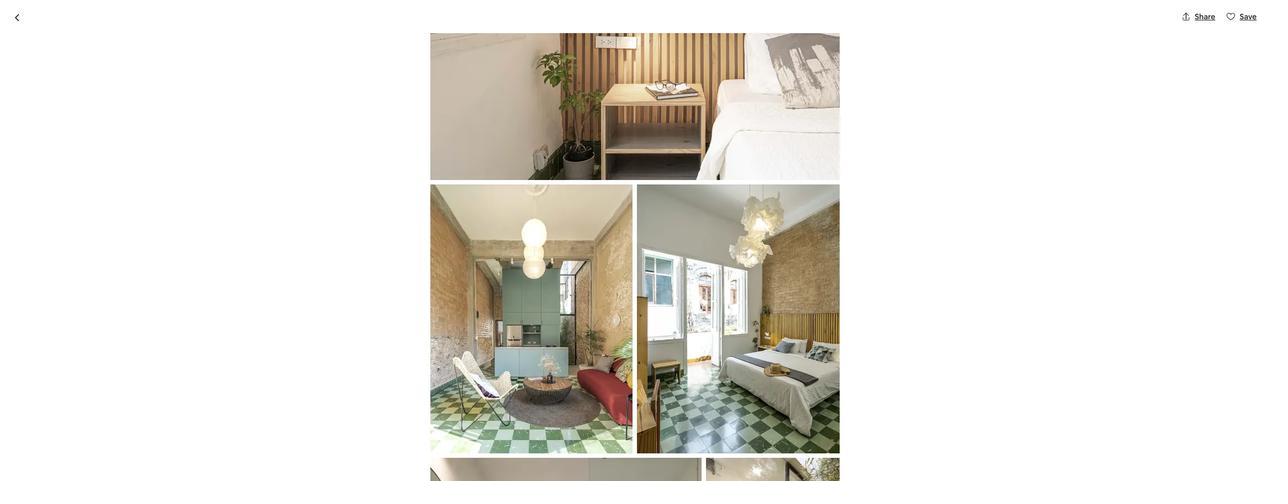 Task type: describe. For each thing, give the bounding box(es) containing it.
2
[[415, 394, 420, 406]]

room
[[368, 452, 387, 462]]

wifi
[[406, 452, 419, 462]]

suited
[[459, 452, 481, 462]]

share button
[[1178, 7, 1220, 26]]

hosted
[[423, 376, 463, 391]]

dedicated
[[361, 438, 405, 450]]

entire rental unit hosted by elisabel 2 beds · 1 bath
[[326, 376, 525, 406]]

dialog containing share
[[0, 0, 1271, 481]]

o'reilly loft image 3 image
[[640, 236, 790, 358]]

superhost
[[412, 80, 448, 90]]

before
[[772, 406, 796, 416]]

rental
[[362, 376, 395, 391]]

habana,
[[469, 80, 499, 90]]

1
[[449, 394, 452, 406]]

by elisabel
[[466, 376, 525, 391]]

entire
[[326, 376, 359, 391]]

·
[[445, 394, 447, 406]]

well-
[[442, 452, 459, 462]]

cuba
[[501, 80, 520, 90]]

beds
[[422, 394, 443, 406]]

unit
[[398, 376, 420, 391]]

with
[[389, 452, 405, 462]]

save button
[[1223, 7, 1262, 26]]

12/1/2023 button
[[752, 429, 930, 460]]

o'reilly loft image 5 image
[[794, 236, 945, 358]]

share
[[1195, 12, 1216, 22]]



Task type: locate. For each thing, give the bounding box(es) containing it.
la habana, cuba button
[[459, 78, 520, 92]]

working.
[[495, 452, 525, 462]]

listing image 10 image
[[430, 0, 840, 180], [430, 0, 840, 180]]

bath
[[454, 394, 473, 406]]

la
[[459, 80, 467, 90]]

$187
[[752, 390, 778, 405]]

12/1/2023
[[759, 444, 794, 454]]

dialog
[[0, 0, 1271, 481]]

listing image 11 image
[[430, 184, 633, 454], [430, 184, 633, 454]]

$187 total before taxes
[[752, 390, 816, 416]]

workspace
[[407, 438, 452, 450]]

dedicated workspace a room with wifi that's well-suited for working.
[[361, 438, 525, 462]]

listing image 12 image
[[638, 184, 840, 454], [638, 184, 840, 454]]

a
[[361, 452, 367, 462]]

Start your search search field
[[552, 9, 718, 35]]

o'reilly loft image 1 image
[[326, 105, 635, 358]]

o'reilly loft image 2 image
[[640, 105, 790, 232]]

save
[[1240, 12, 1257, 22]]

elisabel is a superhost. learn more about elisabel. image
[[656, 376, 687, 407], [656, 376, 687, 407]]

la habana, cuba
[[459, 80, 520, 90]]

total
[[752, 406, 770, 416]]

taxes
[[797, 406, 816, 416]]

listing image 14 image
[[707, 458, 840, 481], [707, 458, 840, 481]]

listing image 13 image
[[430, 458, 702, 481], [430, 458, 702, 481]]

that's
[[420, 452, 440, 462]]

o'reilly loft image 4 image
[[794, 105, 945, 232]]

for
[[483, 452, 493, 462]]



Task type: vqa. For each thing, say whether or not it's contained in the screenshot.
the top in
no



